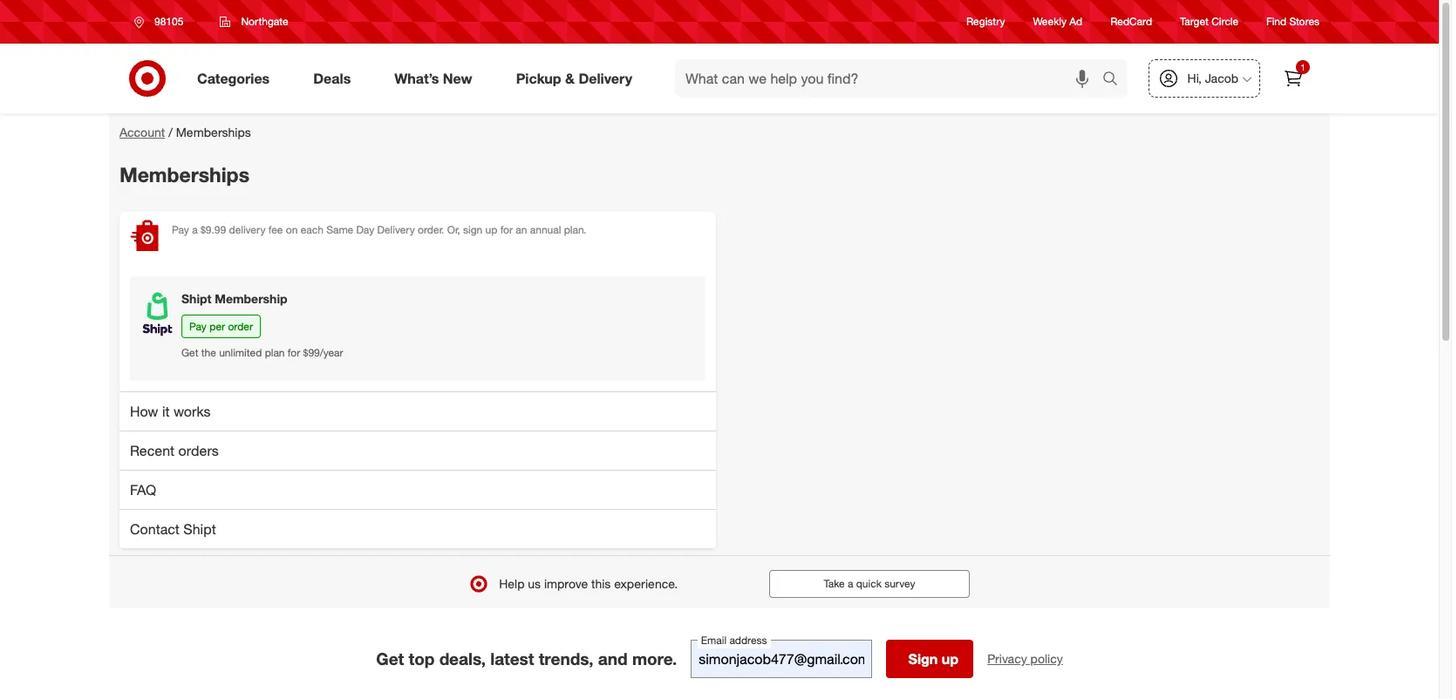 Task type: locate. For each thing, give the bounding box(es) containing it.
0 vertical spatial pay
[[172, 223, 189, 236]]

delivery
[[579, 69, 633, 87], [377, 223, 415, 236]]

take
[[824, 578, 845, 591]]

deals,
[[440, 649, 486, 669]]

new
[[443, 69, 473, 87]]

1 horizontal spatial a
[[848, 578, 854, 591]]

improve
[[545, 577, 588, 592]]

get left the the
[[182, 346, 199, 359]]

plan.
[[564, 223, 587, 236]]

categories
[[197, 69, 270, 87]]

weekly
[[1034, 15, 1067, 28]]

and
[[598, 649, 628, 669]]

help
[[499, 577, 525, 592]]

delivery right the 'day'
[[377, 223, 415, 236]]

None text field
[[691, 640, 873, 679]]

pickup & delivery
[[516, 69, 633, 87]]

pay for pay a $9.99 delivery fee on each same day delivery order. or, sign up for an annual plan.
[[172, 223, 189, 236]]

1 horizontal spatial delivery
[[579, 69, 633, 87]]

0 vertical spatial get
[[182, 346, 199, 359]]

survey
[[885, 578, 916, 591]]

the
[[201, 346, 216, 359]]

up inside button
[[942, 651, 959, 668]]

memberships
[[176, 125, 251, 140], [120, 162, 250, 187]]

weekly ad link
[[1034, 14, 1083, 29]]

how
[[130, 403, 158, 420]]

memberships right /
[[176, 125, 251, 140]]

privacy policy link
[[988, 651, 1064, 668]]

get for get the unlimited plan for $99/year
[[182, 346, 199, 359]]

for left an
[[501, 223, 513, 236]]

us
[[528, 577, 541, 592]]

shipt up per on the top left of page
[[182, 291, 212, 306]]

pay
[[172, 223, 189, 236], [189, 320, 207, 333]]

1 vertical spatial get
[[376, 649, 404, 669]]

0 horizontal spatial pay
[[172, 223, 189, 236]]

delivery right the &
[[579, 69, 633, 87]]

deals
[[313, 69, 351, 87]]

contact shipt
[[130, 521, 216, 538]]

1 horizontal spatial for
[[501, 223, 513, 236]]

0 horizontal spatial for
[[288, 346, 300, 359]]

recent orders link
[[120, 431, 716, 470]]

a
[[192, 223, 198, 236], [848, 578, 854, 591]]

1 vertical spatial shipt
[[184, 521, 216, 538]]

search button
[[1095, 59, 1137, 101]]

1 vertical spatial pay
[[189, 320, 207, 333]]

pay for pay per order
[[189, 320, 207, 333]]

1 vertical spatial for
[[288, 346, 300, 359]]

sign
[[463, 223, 483, 236]]

1 horizontal spatial get
[[376, 649, 404, 669]]

search
[[1095, 71, 1137, 89]]

redcard link
[[1111, 14, 1153, 29]]

more.
[[633, 649, 677, 669]]

1 horizontal spatial pay
[[189, 320, 207, 333]]

each
[[301, 223, 324, 236]]

a inside button
[[848, 578, 854, 591]]

find stores link
[[1267, 14, 1320, 29]]

contact shipt link
[[120, 509, 716, 549]]

take a quick survey
[[824, 578, 916, 591]]

latest
[[491, 649, 534, 669]]

trends,
[[539, 649, 594, 669]]

0 horizontal spatial a
[[192, 223, 198, 236]]

0 horizontal spatial get
[[182, 346, 199, 359]]

1 horizontal spatial up
[[942, 651, 959, 668]]

1 vertical spatial delivery
[[377, 223, 415, 236]]

or,
[[447, 223, 460, 236]]

1 vertical spatial up
[[942, 651, 959, 668]]

0 horizontal spatial up
[[486, 223, 498, 236]]

up
[[486, 223, 498, 236], [942, 651, 959, 668]]

northgate
[[241, 15, 288, 28]]

categories link
[[182, 59, 292, 98]]

get left top
[[376, 649, 404, 669]]

0 horizontal spatial delivery
[[377, 223, 415, 236]]

it
[[162, 403, 170, 420]]

registry link
[[967, 14, 1006, 29]]

recent
[[130, 442, 175, 460]]

recent orders
[[130, 442, 219, 460]]

this
[[592, 577, 611, 592]]

per
[[210, 320, 225, 333]]

for right plan
[[288, 346, 300, 359]]

target circle
[[1181, 15, 1239, 28]]

what's new link
[[380, 59, 494, 98]]

get
[[182, 346, 199, 359], [376, 649, 404, 669]]

0 vertical spatial delivery
[[579, 69, 633, 87]]

shipt
[[182, 291, 212, 306], [184, 521, 216, 538]]

privacy policy
[[988, 652, 1064, 667]]

what's new
[[395, 69, 473, 87]]

a left $9.99
[[192, 223, 198, 236]]

pay left per on the top left of page
[[189, 320, 207, 333]]

find
[[1267, 15, 1287, 28]]

how it works button
[[120, 392, 716, 431]]

a right "take" in the bottom of the page
[[848, 578, 854, 591]]

find stores
[[1267, 15, 1320, 28]]

memberships down account / memberships
[[120, 162, 250, 187]]

1 vertical spatial a
[[848, 578, 854, 591]]

what's
[[395, 69, 439, 87]]

shipt right contact
[[184, 521, 216, 538]]

policy
[[1031, 652, 1064, 667]]

pay left $9.99
[[172, 223, 189, 236]]

0 vertical spatial a
[[192, 223, 198, 236]]

day
[[356, 223, 375, 236]]

privacy
[[988, 652, 1028, 667]]

membership
[[215, 291, 288, 306]]



Task type: describe. For each thing, give the bounding box(es) containing it.
98105
[[154, 15, 184, 28]]

how it works
[[130, 403, 211, 420]]

stores
[[1290, 15, 1320, 28]]

account
[[120, 125, 165, 140]]

a for take
[[848, 578, 854, 591]]

hi,
[[1188, 71, 1202, 86]]

get top deals, latest trends, and more.
[[376, 649, 677, 669]]

get the unlimited plan for $99/year
[[182, 346, 343, 359]]

unlimited
[[219, 346, 262, 359]]

0 vertical spatial up
[[486, 223, 498, 236]]

pickup & delivery link
[[501, 59, 655, 98]]

a for pay
[[192, 223, 198, 236]]

redcard
[[1111, 15, 1153, 28]]

circle
[[1212, 15, 1239, 28]]

sign up button
[[887, 640, 974, 679]]

on
[[286, 223, 298, 236]]

1 vertical spatial memberships
[[120, 162, 250, 187]]

0 vertical spatial for
[[501, 223, 513, 236]]

faq link
[[120, 470, 716, 509]]

pay a $9.99 delivery fee on each same day delivery order. or, sign up for an annual plan.
[[172, 223, 587, 236]]

quick
[[857, 578, 882, 591]]

target
[[1181, 15, 1209, 28]]

target circle link
[[1181, 14, 1239, 29]]

shipt membership
[[182, 291, 288, 306]]

order
[[228, 320, 253, 333]]

plan
[[265, 346, 285, 359]]

jacob
[[1206, 71, 1239, 86]]

0 vertical spatial shipt
[[182, 291, 212, 306]]

top
[[409, 649, 435, 669]]

weekly ad
[[1034, 15, 1083, 28]]

$9.99
[[201, 223, 226, 236]]

fee
[[269, 223, 283, 236]]

same
[[326, 223, 354, 236]]

contact
[[130, 521, 180, 538]]

works
[[174, 403, 211, 420]]

registry
[[967, 15, 1006, 28]]

/
[[169, 125, 173, 140]]

sign
[[909, 651, 938, 668]]

&
[[565, 69, 575, 87]]

an
[[516, 223, 527, 236]]

pay per order
[[189, 320, 253, 333]]

get for get top deals, latest trends, and more.
[[376, 649, 404, 669]]

1
[[1301, 62, 1306, 72]]

faq
[[130, 482, 156, 499]]

deals link
[[299, 59, 373, 98]]

order.
[[418, 223, 445, 236]]

annual
[[530, 223, 561, 236]]

account / memberships
[[120, 125, 251, 140]]

account link
[[120, 125, 165, 140]]

$99/year
[[303, 346, 343, 359]]

take a quick survey button
[[770, 571, 970, 598]]

orders
[[179, 442, 219, 460]]

ad
[[1070, 15, 1083, 28]]

experience.
[[614, 577, 678, 592]]

What can we help you find? suggestions appear below search field
[[675, 59, 1107, 98]]

help us improve this experience.
[[499, 577, 678, 592]]

sign up
[[909, 651, 959, 668]]

pickup
[[516, 69, 562, 87]]

1 link
[[1275, 59, 1313, 98]]

northgate button
[[209, 6, 300, 38]]

0 vertical spatial memberships
[[176, 125, 251, 140]]

shipt inside contact shipt link
[[184, 521, 216, 538]]

delivery
[[229, 223, 266, 236]]

hi, jacob
[[1188, 71, 1239, 86]]

98105 button
[[123, 6, 202, 38]]



Task type: vqa. For each thing, say whether or not it's contained in the screenshot.
the cube
no



